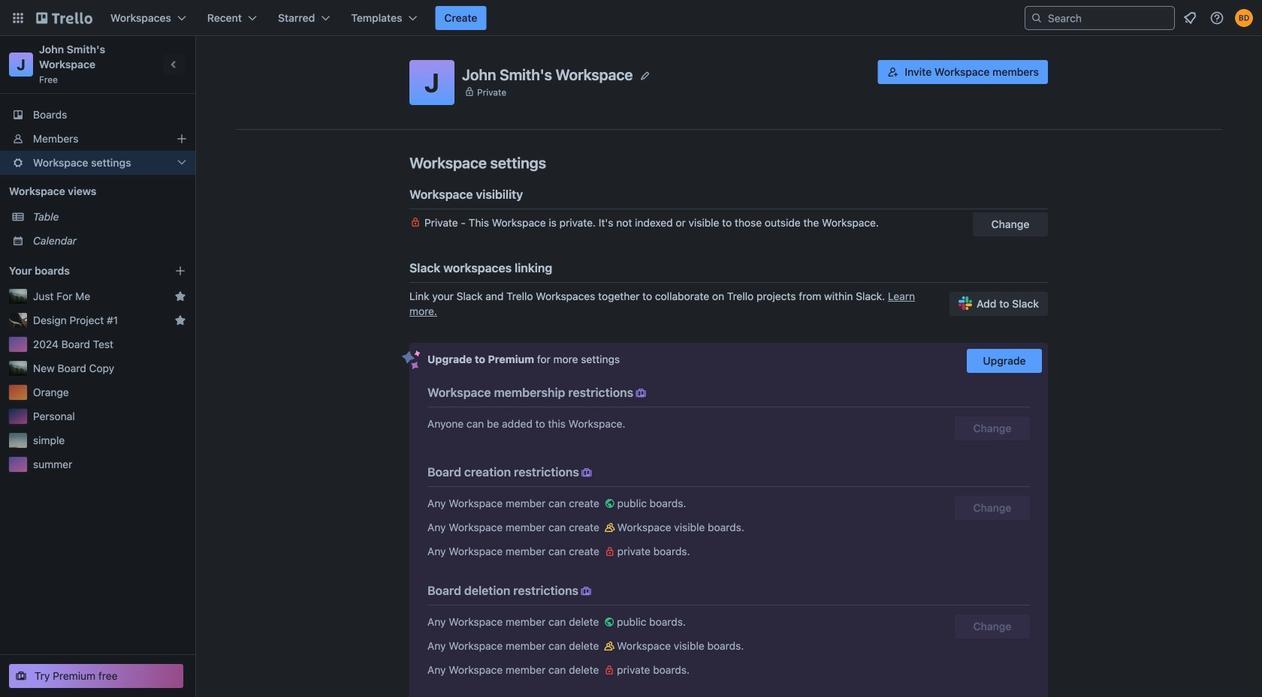 Task type: locate. For each thing, give the bounding box(es) containing it.
workspace navigation collapse icon image
[[164, 54, 185, 75]]

0 vertical spatial starred icon image
[[174, 291, 186, 303]]

sm image
[[633, 386, 649, 401], [579, 466, 594, 481], [602, 497, 617, 512], [579, 585, 594, 600], [602, 615, 617, 630], [602, 639, 617, 654], [602, 663, 617, 678]]

search image
[[1031, 12, 1043, 24]]

add board image
[[174, 265, 186, 277]]

your boards with 8 items element
[[9, 262, 152, 280]]

0 vertical spatial sm image
[[602, 521, 617, 536]]

primary element
[[0, 0, 1262, 36]]

barb dwyer (barbdwyer3) image
[[1235, 9, 1253, 27]]

0 notifications image
[[1181, 9, 1199, 27]]

starred icon image
[[174, 291, 186, 303], [174, 315, 186, 327]]

Search field
[[1043, 8, 1174, 29]]

sm image
[[602, 521, 617, 536], [602, 545, 617, 560]]

1 vertical spatial sm image
[[602, 545, 617, 560]]

open information menu image
[[1210, 11, 1225, 26]]

1 vertical spatial starred icon image
[[174, 315, 186, 327]]



Task type: describe. For each thing, give the bounding box(es) containing it.
back to home image
[[36, 6, 92, 30]]

sparkle image
[[402, 351, 421, 370]]

2 starred icon image from the top
[[174, 315, 186, 327]]

1 sm image from the top
[[602, 521, 617, 536]]

1 starred icon image from the top
[[174, 291, 186, 303]]

2 sm image from the top
[[602, 545, 617, 560]]



Task type: vqa. For each thing, say whether or not it's contained in the screenshot.
board,
no



